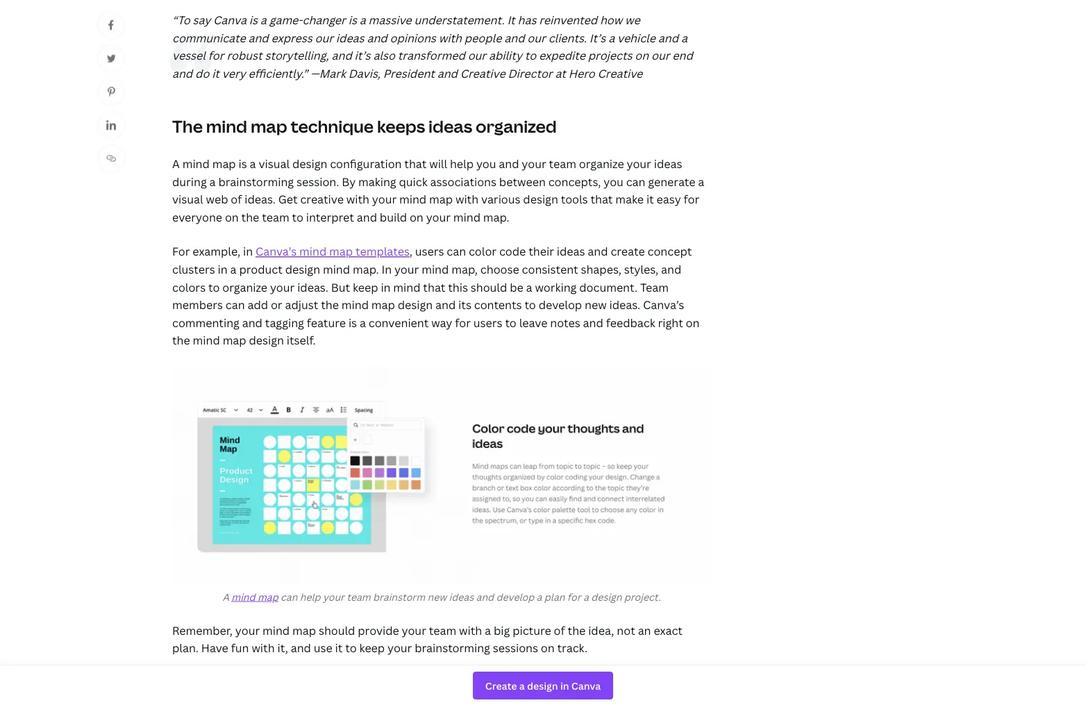 Task type: vqa. For each thing, say whether or not it's contained in the screenshot.
THE BRAINSTORMING in Remember, your mind map should provide your team with a big picture of the idea, not an exact plan. Have fun with it, and use it to keep your brainstorming sessions on track.
yes



Task type: describe. For each thing, give the bounding box(es) containing it.
new inside , users can color code their ideas and create concept clusters in a product design mind map. in your mind map, choose consistent shapes, styles, and colors to organize your ideas. but keep in mind that this should be a working document. team members can add or adjust the mind map design and its contents to develop new ideas. canva's commenting and tagging feature is a convenient way for users to leave notes and feedback right on the mind map design itself.
[[585, 297, 607, 312]]

itself.
[[287, 333, 316, 348]]

clusters
[[172, 262, 215, 277]]

the
[[172, 115, 203, 137]]

team up provide
[[347, 590, 371, 603]]

feature
[[307, 315, 346, 330]]

remember, your mind map should provide your team with a big picture of the idea, not an exact plan. have fun with it, and use it to keep your brainstorming sessions on track.
[[172, 623, 683, 655]]

0 horizontal spatial in
[[218, 262, 228, 277]]

working
[[535, 279, 577, 294]]

provide
[[358, 623, 399, 638]]

changer
[[303, 12, 346, 27]]

shapes,
[[581, 262, 622, 277]]

and up big
[[476, 590, 494, 603]]

with down by
[[346, 192, 370, 207]]

will
[[429, 156, 447, 171]]

team down get
[[262, 209, 289, 224]]

mind up this
[[422, 262, 449, 277]]

for example, in canva's mind map templates
[[172, 244, 410, 259]]

for right plan
[[567, 590, 581, 603]]

their
[[529, 244, 554, 259]]

use
[[314, 640, 333, 655]]

people
[[465, 30, 502, 45]]

and up way at the top left
[[436, 297, 456, 312]]

ideas inside , users can color code their ideas and create concept clusters in a product design mind map. in your mind map, choose consistent shapes, styles, and colors to organize your ideas. but keep in mind that this should be a working document. team members can add or adjust the mind map design and its contents to develop new ideas. canva's commenting and tagging feature is a convenient way for users to leave notes and feedback right on the mind map design itself.
[[557, 244, 585, 259]]

map down associations
[[429, 192, 453, 207]]

various
[[481, 192, 521, 207]]

design up session.
[[292, 156, 327, 171]]

your up fun
[[235, 623, 260, 638]]

associations
[[430, 174, 497, 189]]

the inside remember, your mind map should provide your team with a big picture of the idea, not an exact plan. have fun with it, and use it to keep your brainstorming sessions on track.
[[568, 623, 586, 638]]

map inside remember, your mind map should provide your team with a big picture of the idea, not an exact plan. have fun with it, and use it to keep your brainstorming sessions on track.
[[292, 623, 316, 638]]

ideas up will
[[429, 115, 472, 137]]

0 horizontal spatial new
[[428, 590, 447, 603]]

on right build
[[410, 209, 424, 224]]

contents
[[474, 297, 522, 312]]

mind down but on the left top of page
[[342, 297, 369, 312]]

and right notes
[[583, 315, 603, 330]]

mind right the
[[206, 115, 247, 137]]

can inside a mind map is a visual design configuration that will help you and your team organize your ideas during a brainstorming session. by making quick associations between concepts, you can generate a visual web of ideas. get creative with your mind map with various design tools that make it easy for everyone on the team to interpret and build on your mind map.
[[626, 174, 646, 189]]

with left big
[[459, 623, 482, 638]]

remember,
[[172, 623, 233, 638]]

your down ,
[[395, 262, 419, 277]]

the down commenting
[[172, 333, 190, 348]]

0 vertical spatial in
[[243, 244, 253, 259]]

at
[[555, 66, 566, 81]]

our down has
[[527, 30, 546, 45]]

our left end
[[652, 48, 670, 63]]

in
[[382, 262, 392, 277]]

2 vertical spatial in
[[381, 279, 391, 294]]

very
[[222, 66, 246, 81]]

this
[[448, 279, 468, 294]]

team
[[640, 279, 669, 294]]

not
[[617, 623, 635, 638]]

making
[[358, 174, 396, 189]]

mind inside remember, your mind map should provide your team with a big picture of the idea, not an exact plan. have fun with it, and use it to keep your brainstorming sessions on track.
[[263, 623, 290, 638]]

ideas inside a mind map is a visual design configuration that will help you and your team organize your ideas during a brainstorming session. by making quick associations between concepts, you can generate a visual web of ideas. get creative with your mind map with various design tools that make it easy for everyone on the team to interpret and build on your mind map.
[[654, 156, 682, 171]]

adjust
[[285, 297, 318, 312]]

has
[[518, 12, 537, 27]]

also
[[373, 48, 395, 63]]

—mark
[[311, 66, 346, 81]]

concepts,
[[548, 174, 601, 189]]

massive
[[369, 12, 412, 27]]

track.
[[557, 640, 588, 655]]

mind down quick
[[399, 192, 427, 207]]

ideas up remember, your mind map should provide your team with a big picture of the idea, not an exact plan. have fun with it, and use it to keep your brainstorming sessions on track. on the bottom of page
[[449, 590, 474, 603]]

ideas. inside a mind map is a visual design configuration that will help you and your team organize your ideas during a brainstorming session. by making quick associations between concepts, you can generate a visual web of ideas. get creative with your mind map with various design tools that make it easy for everyone on the team to interpret and build on your mind map.
[[245, 192, 276, 207]]

vehicle
[[617, 30, 656, 45]]

a for a mind map can help your team brainstorm new ideas and develop a plan for a design project.
[[223, 590, 229, 603]]

right
[[658, 315, 683, 330]]

transformed
[[398, 48, 465, 63]]

mind up during
[[182, 156, 210, 171]]

templates
[[356, 244, 410, 259]]

say
[[193, 12, 211, 27]]

your up make
[[627, 156, 651, 171]]

be
[[510, 279, 524, 294]]

0 horizontal spatial users
[[415, 244, 444, 259]]

mind down ,
[[393, 279, 421, 294]]

keep inside remember, your mind map should provide your team with a big picture of the idea, not an exact plan. have fun with it, and use it to keep your brainstorming sessions on track.
[[360, 640, 385, 655]]

canva's inside , users can color code their ideas and create concept clusters in a product design mind map. in your mind map, choose consistent shapes, styles, and colors to organize your ideas. but keep in mind that this should be a working document. team members can add or adjust the mind map design and its contents to develop new ideas. canva's commenting and tagging feature is a convenient way for users to leave notes and feedback right on the mind map design itself.
[[643, 297, 684, 312]]

and left it's
[[332, 48, 352, 63]]

and up between
[[499, 156, 519, 171]]

that inside , users can color code their ideas and create concept clusters in a product design mind map. in your mind map, choose consistent shapes, styles, and colors to organize your ideas. but keep in mind that this should be a working document. team members can add or adjust the mind map design and its contents to develop new ideas. canva's commenting and tagging feature is a convenient way for users to leave notes and feedback right on the mind map design itself.
[[423, 279, 445, 294]]

canva's mind map templates link
[[256, 244, 410, 259]]

help inside a mind map is a visual design configuration that will help you and your team organize your ideas during a brainstorming session. by making quick associations between concepts, you can generate a visual web of ideas. get creative with your mind map with various design tools that make it easy for everyone on the team to interpret and build on your mind map.
[[450, 156, 474, 171]]

it,
[[277, 640, 288, 655]]

project.
[[624, 590, 661, 603]]

on down web at the top of the page
[[225, 209, 239, 224]]

it inside a mind map is a visual design configuration that will help you and your team organize your ideas during a brainstorming session. by making quick associations between concepts, you can generate a visual web of ideas. get creative with your mind map with various design tools that make it easy for everyone on the team to interpret and build on your mind map.
[[647, 192, 654, 207]]

,
[[410, 244, 412, 259]]

of inside a mind map is a visual design configuration that will help you and your team organize your ideas during a brainstorming session. by making quick associations between concepts, you can generate a visual web of ideas. get creative with your mind map with various design tools that make it easy for everyone on the team to interpret and build on your mind map.
[[231, 192, 242, 207]]

with inside "to say canva is a game-changer is a massive understatement. it has reinvented how we communicate and express our ideas and opinions with people and our clients. it's a vehicle and a vessel for robust storytelling, and it's also transformed our ability to expedite projects on our end and do it very efficiently." —mark davis, president and creative director at hero creative
[[439, 30, 462, 45]]

vessel
[[172, 48, 206, 63]]

0 horizontal spatial help
[[300, 590, 321, 603]]

and down concept
[[661, 262, 682, 277]]

choose
[[481, 262, 519, 277]]

on inside remember, your mind map should provide your team with a big picture of the idea, not an exact plan. have fun with it, and use it to keep your brainstorming sessions on track.
[[541, 640, 555, 655]]

brainstorm
[[373, 590, 425, 603]]

organized
[[476, 115, 557, 137]]

mind down interpret
[[299, 244, 327, 259]]

storytelling,
[[265, 48, 329, 63]]

example,
[[193, 244, 240, 259]]

brainstorming inside remember, your mind map should provide your team with a big picture of the idea, not an exact plan. have fun with it, and use it to keep your brainstorming sessions on track.
[[415, 640, 490, 655]]

sessions
[[493, 640, 538, 655]]

get
[[278, 192, 298, 207]]

and down add
[[242, 315, 262, 330]]

picture
[[513, 623, 551, 638]]

document.
[[579, 279, 638, 294]]

0 vertical spatial canva's
[[256, 244, 297, 259]]

opinions
[[390, 30, 436, 45]]

interpret
[[306, 209, 354, 224]]

and down it
[[504, 30, 525, 45]]

map,
[[452, 262, 478, 277]]

projects
[[588, 48, 632, 63]]

efficiently."
[[248, 66, 308, 81]]

understatement.
[[414, 12, 505, 27]]

1 vertical spatial ideas.
[[297, 279, 328, 294]]

its
[[458, 297, 472, 312]]

plan.
[[172, 640, 199, 655]]

our down people at the left of the page
[[468, 48, 486, 63]]

1 vertical spatial you
[[604, 174, 624, 189]]

build
[[380, 209, 407, 224]]

to up leave
[[525, 297, 536, 312]]

map up the it,
[[258, 590, 278, 603]]

team inside remember, your mind map should provide your team with a big picture of the idea, not an exact plan. have fun with it, and use it to keep your brainstorming sessions on track.
[[429, 623, 456, 638]]

team up concepts,
[[549, 156, 576, 171]]

can left add
[[226, 297, 245, 312]]

mind down associations
[[453, 209, 481, 224]]

mind down the canva's mind map templates link
[[323, 262, 350, 277]]

your up use
[[323, 590, 344, 603]]

to inside a mind map is a visual design configuration that will help you and your team organize your ideas during a brainstorming session. by making quick associations between concepts, you can generate a visual web of ideas. get creative with your mind map with various design tools that make it easy for everyone on the team to interpret and build on your mind map.
[[292, 209, 303, 224]]

for inside , users can color code their ideas and create concept clusters in a product design mind map. in your mind map, choose consistent shapes, styles, and colors to organize your ideas. but keep in mind that this should be a working document. team members can add or adjust the mind map design and its contents to develop new ideas. canva's commenting and tagging feature is a convenient way for users to leave notes and feedback right on the mind map design itself.
[[455, 315, 471, 330]]

make
[[616, 192, 644, 207]]

styles,
[[624, 262, 659, 277]]

end
[[673, 48, 693, 63]]

a for a mind map is a visual design configuration that will help you and your team organize your ideas during a brainstorming session. by making quick associations between concepts, you can generate a visual web of ideas. get creative with your mind map with various design tools that make it easy for everyone on the team to interpret and build on your mind map.
[[172, 156, 180, 171]]

and left build
[[357, 209, 377, 224]]

mind up fun
[[231, 590, 255, 603]]

your down associations
[[426, 209, 451, 224]]

by
[[342, 174, 356, 189]]

1 vertical spatial that
[[591, 192, 613, 207]]

hero
[[569, 66, 595, 81]]

mind map link
[[231, 590, 278, 603]]

and up shapes,
[[588, 244, 608, 259]]



Task type: locate. For each thing, give the bounding box(es) containing it.
map
[[251, 115, 287, 137], [212, 156, 236, 171], [429, 192, 453, 207], [329, 244, 353, 259], [371, 297, 395, 312], [223, 333, 246, 348], [258, 590, 278, 603], [292, 623, 316, 638]]

1 horizontal spatial ideas.
[[297, 279, 328, 294]]

is inside a mind map is a visual design configuration that will help you and your team organize your ideas during a brainstorming session. by making quick associations between concepts, you can generate a visual web of ideas. get creative with your mind map with various design tools that make it easy for everyone on the team to interpret and build on your mind map.
[[239, 156, 247, 171]]

0 vertical spatial it
[[212, 66, 219, 81]]

ideas up it's
[[336, 30, 364, 45]]

0 vertical spatial help
[[450, 156, 474, 171]]

0 vertical spatial of
[[231, 192, 242, 207]]

team
[[549, 156, 576, 171], [262, 209, 289, 224], [347, 590, 371, 603], [429, 623, 456, 638]]

map. inside a mind map is a visual design configuration that will help you and your team organize your ideas during a brainstorming session. by making quick associations between concepts, you can generate a visual web of ideas. get creative with your mind map with various design tools that make it easy for everyone on the team to interpret and build on your mind map.
[[483, 209, 510, 224]]

tagging
[[265, 315, 304, 330]]

keeps
[[377, 115, 425, 137]]

between
[[499, 174, 546, 189]]

2 creative from the left
[[598, 66, 643, 81]]

can
[[626, 174, 646, 189], [447, 244, 466, 259], [226, 297, 245, 312], [281, 590, 298, 603]]

ideas.
[[245, 192, 276, 207], [297, 279, 328, 294], [610, 297, 641, 312]]

2 horizontal spatial it
[[647, 192, 654, 207]]

map up use
[[292, 623, 316, 638]]

and up robust at the top
[[248, 30, 269, 45]]

members
[[172, 297, 223, 312]]

2 vertical spatial it
[[335, 640, 343, 655]]

for
[[208, 48, 224, 63], [684, 192, 700, 207], [455, 315, 471, 330], [567, 590, 581, 603]]

1 vertical spatial new
[[428, 590, 447, 603]]

on inside "to say canva is a game-changer is a massive understatement. it has reinvented how we communicate and express our ideas and opinions with people and our clients. it's a vehicle and a vessel for robust storytelling, and it's also transformed our ability to expedite projects on our end and do it very efficiently." —mark davis, president and creative director at hero creative
[[635, 48, 649, 63]]

1 horizontal spatial you
[[604, 174, 624, 189]]

0 vertical spatial develop
[[539, 297, 582, 312]]

ideas. up feedback
[[610, 297, 641, 312]]

0 vertical spatial ideas.
[[245, 192, 276, 207]]

you up make
[[604, 174, 624, 189]]

1 creative from the left
[[460, 66, 505, 81]]

organize inside , users can color code their ideas and create concept clusters in a product design mind map. in your mind map, choose consistent shapes, styles, and colors to organize your ideas. but keep in mind that this should be a working document. team members can add or adjust the mind map design and its contents to develop new ideas. canva's commenting and tagging feature is a convenient way for users to leave notes and feedback right on the mind map design itself.
[[222, 279, 267, 294]]

exact
[[654, 623, 683, 638]]

should up 'contents'
[[471, 279, 507, 294]]

code
[[499, 244, 526, 259]]

color
[[469, 244, 497, 259]]

your
[[522, 156, 546, 171], [627, 156, 651, 171], [372, 192, 397, 207], [426, 209, 451, 224], [395, 262, 419, 277], [270, 279, 295, 294], [323, 590, 344, 603], [235, 623, 260, 638], [402, 623, 426, 638], [388, 640, 412, 655]]

"to say canva is a game-changer is a massive understatement. it has reinvented how we communicate and express our ideas and opinions with people and our clients. it's a vehicle and a vessel for robust storytelling, and it's also transformed our ability to expedite projects on our end and do it very efficiently." —mark davis, president and creative director at hero creative
[[172, 12, 693, 81]]

concept
[[648, 244, 692, 259]]

1 horizontal spatial brainstorming
[[415, 640, 490, 655]]

in down example,
[[218, 262, 228, 277]]

it's
[[355, 48, 371, 63]]

help up use
[[300, 590, 321, 603]]

it
[[212, 66, 219, 81], [647, 192, 654, 207], [335, 640, 343, 655]]

1 vertical spatial map.
[[353, 262, 379, 277]]

commenting
[[172, 315, 240, 330]]

0 horizontal spatial of
[[231, 192, 242, 207]]

keep right but on the left top of page
[[353, 279, 378, 294]]

1 horizontal spatial creative
[[598, 66, 643, 81]]

2 horizontal spatial in
[[381, 279, 391, 294]]

have
[[201, 640, 228, 655]]

the up feature
[[321, 297, 339, 312]]

to inside remember, your mind map should provide your team with a big picture of the idea, not an exact plan. have fun with it, and use it to keep your brainstorming sessions on track.
[[345, 640, 357, 655]]

with down understatement.
[[439, 30, 462, 45]]

a mind map can help your team brainstorm new ideas and develop a plan for a design project.
[[223, 590, 661, 603]]

0 vertical spatial that
[[404, 156, 427, 171]]

our down changer
[[315, 30, 333, 45]]

to up the director
[[525, 48, 536, 63]]

of inside remember, your mind map should provide your team with a big picture of the idea, not an exact plan. have fun with it, and use it to keep your brainstorming sessions on track.
[[554, 623, 565, 638]]

a inside remember, your mind map should provide your team with a big picture of the idea, not an exact plan. have fun with it, and use it to keep your brainstorming sessions on track.
[[485, 623, 491, 638]]

1 horizontal spatial new
[[585, 297, 607, 312]]

team down a mind map can help your team brainstorm new ideas and develop a plan for a design project.
[[429, 623, 456, 638]]

your down making
[[372, 192, 397, 207]]

for inside "to say canva is a game-changer is a massive understatement. it has reinvented how we communicate and express our ideas and opinions with people and our clients. it's a vehicle and a vessel for robust storytelling, and it's also transformed our ability to expedite projects on our end and do it very efficiently." —mark davis, president and creative director at hero creative
[[208, 48, 224, 63]]

0 vertical spatial brainstorming
[[218, 174, 294, 189]]

director
[[508, 66, 553, 81]]

should up use
[[319, 623, 355, 638]]

organize up concepts,
[[579, 156, 624, 171]]

1 horizontal spatial map.
[[483, 209, 510, 224]]

users right ,
[[415, 244, 444, 259]]

express
[[271, 30, 312, 45]]

develop inside , users can color code their ideas and create concept clusters in a product design mind map. in your mind map, choose consistent shapes, styles, and colors to organize your ideas. but keep in mind that this should be a working document. team members can add or adjust the mind map design and its contents to develop new ideas. canva's commenting and tagging feature is a convenient way for users to leave notes and feedback right on the mind map design itself.
[[539, 297, 582, 312]]

brainstorming down a mind map can help your team brainstorm new ideas and develop a plan for a design project.
[[415, 640, 490, 655]]

an
[[638, 623, 651, 638]]

game-
[[269, 12, 303, 27]]

your up between
[[522, 156, 546, 171]]

design up idea,
[[591, 590, 622, 603]]

0 vertical spatial keep
[[353, 279, 378, 294]]

visual
[[259, 156, 290, 171], [172, 192, 203, 207]]

or
[[271, 297, 282, 312]]

1 horizontal spatial develop
[[539, 297, 582, 312]]

map down the efficiently."
[[251, 115, 287, 137]]

and right the it,
[[291, 640, 311, 655]]

users
[[415, 244, 444, 259], [474, 315, 503, 330]]

do
[[195, 66, 209, 81]]

2 horizontal spatial ideas.
[[610, 297, 641, 312]]

and up "also" on the left top of page
[[367, 30, 387, 45]]

design down between
[[523, 192, 558, 207]]

1 horizontal spatial a
[[223, 590, 229, 603]]

that left this
[[423, 279, 445, 294]]

canva's up right
[[643, 297, 684, 312]]

0 vertical spatial organize
[[579, 156, 624, 171]]

1 horizontal spatial users
[[474, 315, 503, 330]]

canva's
[[256, 244, 297, 259], [643, 297, 684, 312]]

your down provide
[[388, 640, 412, 655]]

1 horizontal spatial of
[[554, 623, 565, 638]]

technique
[[291, 115, 374, 137]]

configuration
[[330, 156, 402, 171]]

1 vertical spatial canva's
[[643, 297, 684, 312]]

1 vertical spatial develop
[[496, 590, 534, 603]]

0 horizontal spatial a
[[172, 156, 180, 171]]

map.
[[483, 209, 510, 224], [353, 262, 379, 277]]

tools
[[561, 192, 588, 207]]

1 vertical spatial users
[[474, 315, 503, 330]]

the inside a mind map is a visual design configuration that will help you and your team organize your ideas during a brainstorming session. by making quick associations between concepts, you can generate a visual web of ideas. get creative with your mind map with various design tools that make it easy for everyone on the team to interpret and build on your mind map.
[[241, 209, 259, 224]]

1 horizontal spatial help
[[450, 156, 474, 171]]

1 vertical spatial keep
[[360, 640, 385, 655]]

it's
[[590, 30, 606, 45]]

your right provide
[[402, 623, 426, 638]]

0 horizontal spatial it
[[212, 66, 219, 81]]

0 horizontal spatial develop
[[496, 590, 534, 603]]

a left mind map link
[[223, 590, 229, 603]]

feedback
[[606, 315, 655, 330]]

on
[[635, 48, 649, 63], [225, 209, 239, 224], [410, 209, 424, 224], [686, 315, 700, 330], [541, 640, 555, 655]]

visual down during
[[172, 192, 203, 207]]

1 vertical spatial visual
[[172, 192, 203, 207]]

consistent
[[522, 262, 578, 277]]

0 vertical spatial visual
[[259, 156, 290, 171]]

1 vertical spatial in
[[218, 262, 228, 277]]

the up track.
[[568, 623, 586, 638]]

0 horizontal spatial canva's
[[256, 244, 297, 259]]

and down vessel
[[172, 66, 193, 81]]

1 vertical spatial organize
[[222, 279, 267, 294]]

to right use
[[345, 640, 357, 655]]

our
[[315, 30, 333, 45], [527, 30, 546, 45], [468, 48, 486, 63], [652, 48, 670, 63]]

0 horizontal spatial brainstorming
[[218, 174, 294, 189]]

and
[[248, 30, 269, 45], [367, 30, 387, 45], [504, 30, 525, 45], [658, 30, 679, 45], [332, 48, 352, 63], [172, 66, 193, 81], [437, 66, 458, 81], [499, 156, 519, 171], [357, 209, 377, 224], [588, 244, 608, 259], [661, 262, 682, 277], [436, 297, 456, 312], [242, 315, 262, 330], [583, 315, 603, 330], [476, 590, 494, 603], [291, 640, 311, 655]]

"to
[[172, 12, 190, 27]]

it inside "to say canva is a game-changer is a massive understatement. it has reinvented how we communicate and express our ideas and opinions with people and our clients. it's a vehicle and a vessel for robust storytelling, and it's also transformed our ability to expedite projects on our end and do it very efficiently." —mark davis, president and creative director at hero creative
[[212, 66, 219, 81]]

0 horizontal spatial creative
[[460, 66, 505, 81]]

map down commenting
[[223, 333, 246, 348]]

organize
[[579, 156, 624, 171], [222, 279, 267, 294]]

notes
[[550, 315, 580, 330]]

ideas up the generate on the top of page
[[654, 156, 682, 171]]

help up associations
[[450, 156, 474, 171]]

0 vertical spatial you
[[476, 156, 496, 171]]

1 vertical spatial it
[[647, 192, 654, 207]]

1 horizontal spatial visual
[[259, 156, 290, 171]]

design up convenient
[[398, 297, 433, 312]]

new right brainstorm
[[428, 590, 447, 603]]

session.
[[297, 174, 339, 189]]

0 vertical spatial should
[[471, 279, 507, 294]]

and inside remember, your mind map should provide your team with a big picture of the idea, not an exact plan. have fun with it, and use it to keep your brainstorming sessions on track.
[[291, 640, 311, 655]]

convenient
[[369, 315, 429, 330]]

1 vertical spatial should
[[319, 623, 355, 638]]

for down communicate
[[208, 48, 224, 63]]

can right mind map link
[[281, 590, 298, 603]]

reinvented
[[539, 12, 597, 27]]

product
[[239, 262, 283, 277]]

a up during
[[172, 156, 180, 171]]

1 horizontal spatial canva's
[[643, 297, 684, 312]]

ability
[[489, 48, 522, 63]]

0 vertical spatial map.
[[483, 209, 510, 224]]

1 vertical spatial a
[[223, 590, 229, 603]]

should
[[471, 279, 507, 294], [319, 623, 355, 638]]

1 horizontal spatial it
[[335, 640, 343, 655]]

expedite
[[539, 48, 585, 63]]

of right web at the top of the page
[[231, 192, 242, 207]]

ideas up consistent
[[557, 244, 585, 259]]

should inside remember, your mind map should provide your team with a big picture of the idea, not an exact plan. have fun with it, and use it to keep your brainstorming sessions on track.
[[319, 623, 355, 638]]

organize up add
[[222, 279, 267, 294]]

mind up the it,
[[263, 623, 290, 638]]

0 horizontal spatial map.
[[353, 262, 379, 277]]

and down transformed
[[437, 66, 458, 81]]

on right right
[[686, 315, 700, 330]]

ideas. up adjust
[[297, 279, 328, 294]]

1 horizontal spatial should
[[471, 279, 507, 294]]

develop up big
[[496, 590, 534, 603]]

davis,
[[349, 66, 381, 81]]

2 vertical spatial that
[[423, 279, 445, 294]]

keep inside , users can color code their ideas and create concept clusters in a product design mind map. in your mind map, choose consistent shapes, styles, and colors to organize your ideas. but keep in mind that this should be a working document. team members can add or adjust the mind map design and its contents to develop new ideas. canva's commenting and tagging feature is a convenient way for users to leave notes and feedback right on the mind map design itself.
[[353, 279, 378, 294]]

map up web at the top of the page
[[212, 156, 236, 171]]

ideas. left get
[[245, 192, 276, 207]]

fun
[[231, 640, 249, 655]]

your up or
[[270, 279, 295, 294]]

1 vertical spatial of
[[554, 623, 565, 638]]

0 vertical spatial a
[[172, 156, 180, 171]]

1 vertical spatial help
[[300, 590, 321, 603]]

map. down various
[[483, 209, 510, 224]]

is inside , users can color code their ideas and create concept clusters in a product design mind map. in your mind map, choose consistent shapes, styles, and colors to organize your ideas. but keep in mind that this should be a working document. team members can add or adjust the mind map design and its contents to develop new ideas. canva's commenting and tagging feature is a convenient way for users to leave notes and feedback right on the mind map design itself.
[[349, 315, 357, 330]]

plan
[[544, 590, 565, 603]]

to up members
[[208, 279, 220, 294]]

idea,
[[588, 623, 614, 638]]

colors
[[172, 279, 206, 294]]

map up but on the left top of page
[[329, 244, 353, 259]]

map up convenient
[[371, 297, 395, 312]]

can up map, at the top
[[447, 244, 466, 259]]

new
[[585, 297, 607, 312], [428, 590, 447, 603]]

big
[[494, 623, 510, 638]]

0 horizontal spatial should
[[319, 623, 355, 638]]

with down associations
[[456, 192, 479, 207]]

the right 'everyone'
[[241, 209, 259, 224]]

that
[[404, 156, 427, 171], [591, 192, 613, 207], [423, 279, 445, 294]]

for down its at the top left of the page
[[455, 315, 471, 330]]

0 horizontal spatial ideas.
[[245, 192, 276, 207]]

2 vertical spatial ideas.
[[610, 297, 641, 312]]

communicate
[[172, 30, 246, 45]]

0 vertical spatial users
[[415, 244, 444, 259]]

on inside , users can color code their ideas and create concept clusters in a product design mind map. in your mind map, choose consistent shapes, styles, and colors to organize your ideas. but keep in mind that this should be a working document. team members can add or adjust the mind map design and its contents to develop new ideas. canva's commenting and tagging feature is a convenient way for users to leave notes and feedback right on the mind map design itself.
[[686, 315, 700, 330]]

canva's up product
[[256, 244, 297, 259]]

0 horizontal spatial visual
[[172, 192, 203, 207]]

design down tagging
[[249, 333, 284, 348]]

brainstorming inside a mind map is a visual design configuration that will help you and your team organize your ideas during a brainstorming session. by making quick associations between concepts, you can generate a visual web of ideas. get creative with your mind map with various design tools that make it easy for everyone on the team to interpret and build on your mind map.
[[218, 174, 294, 189]]

1 vertical spatial brainstorming
[[415, 640, 490, 655]]

1 horizontal spatial organize
[[579, 156, 624, 171]]

in
[[243, 244, 253, 259], [218, 262, 228, 277], [381, 279, 391, 294]]

on down picture
[[541, 640, 555, 655]]

for right easy
[[684, 192, 700, 207]]

for
[[172, 244, 190, 259]]

0 horizontal spatial organize
[[222, 279, 267, 294]]

ideas inside "to say canva is a game-changer is a massive understatement. it has reinvented how we communicate and express our ideas and opinions with people and our clients. it's a vehicle and a vessel for robust storytelling, and it's also transformed our ability to expedite projects on our end and do it very efficiently." —mark davis, president and creative director at hero creative
[[336, 30, 364, 45]]

the mind map technique keeps ideas organized
[[172, 115, 557, 137]]

and up end
[[658, 30, 679, 45]]

map. inside , users can color code their ideas and create concept clusters in a product design mind map. in your mind map, choose consistent shapes, styles, and colors to organize your ideas. but keep in mind that this should be a working document. team members can add or adjust the mind map design and its contents to develop new ideas. canva's commenting and tagging feature is a convenient way for users to leave notes and feedback right on the mind map design itself.
[[353, 262, 379, 277]]

map. left in
[[353, 262, 379, 277]]

for inside a mind map is a visual design configuration that will help you and your team organize your ideas during a brainstorming session. by making quick associations between concepts, you can generate a visual web of ideas. get creative with your mind map with various design tools that make it easy for everyone on the team to interpret and build on your mind map.
[[684, 192, 700, 207]]

add
[[248, 297, 268, 312]]

clients.
[[548, 30, 587, 45]]

creative
[[300, 192, 344, 207]]

the
[[241, 209, 259, 224], [321, 297, 339, 312], [172, 333, 190, 348], [568, 623, 586, 638]]

a
[[172, 156, 180, 171], [223, 590, 229, 603]]

to down 'contents'
[[505, 315, 517, 330]]

but
[[331, 279, 350, 294]]

brainstorming up get
[[218, 174, 294, 189]]

organize inside a mind map is a visual design configuration that will help you and your team organize your ideas during a brainstorming session. by making quick associations between concepts, you can generate a visual web of ideas. get creative with your mind map with various design tools that make it easy for everyone on the team to interpret and build on your mind map.
[[579, 156, 624, 171]]

should inside , users can color code their ideas and create concept clusters in a product design mind map. in your mind map, choose consistent shapes, styles, and colors to organize your ideas. but keep in mind that this should be a working document. team members can add or adjust the mind map design and its contents to develop new ideas. canva's commenting and tagging feature is a convenient way for users to leave notes and feedback right on the mind map design itself.
[[471, 279, 507, 294]]

creative down the projects
[[598, 66, 643, 81]]

mind down commenting
[[193, 333, 220, 348]]

it right do
[[212, 66, 219, 81]]

1 horizontal spatial in
[[243, 244, 253, 259]]

it
[[507, 12, 515, 27]]

0 horizontal spatial you
[[476, 156, 496, 171]]

it inside remember, your mind map should provide your team with a big picture of the idea, not an exact plan. have fun with it, and use it to keep your brainstorming sessions on track.
[[335, 640, 343, 655]]

a inside a mind map is a visual design configuration that will help you and your team organize your ideas during a brainstorming session. by making quick associations between concepts, you can generate a visual web of ideas. get creative with your mind map with various design tools that make it easy for everyone on the team to interpret and build on your mind map.
[[172, 156, 180, 171]]

canva
[[213, 12, 247, 27]]

quick
[[399, 174, 428, 189]]

a mind map is a visual design configuration that will help you and your team organize your ideas during a brainstorming session. by making quick associations between concepts, you can generate a visual web of ideas. get creative with your mind map with various design tools that make it easy for everyone on the team to interpret and build on your mind map.
[[172, 156, 705, 224]]

0 vertical spatial new
[[585, 297, 607, 312]]

with left the it,
[[252, 640, 275, 655]]

keep down provide
[[360, 640, 385, 655]]

visual up get
[[259, 156, 290, 171]]

we
[[625, 12, 640, 27]]

design down for example, in canva's mind map templates
[[285, 262, 320, 277]]

that up quick
[[404, 156, 427, 171]]

ideas
[[336, 30, 364, 45], [429, 115, 472, 137], [654, 156, 682, 171], [557, 244, 585, 259], [449, 590, 474, 603]]

to inside "to say canva is a game-changer is a massive understatement. it has reinvented how we communicate and express our ideas and opinions with people and our clients. it's a vehicle and a vessel for robust storytelling, and it's also transformed our ability to expedite projects on our end and do it very efficiently." —mark davis, president and creative director at hero creative
[[525, 48, 536, 63]]



